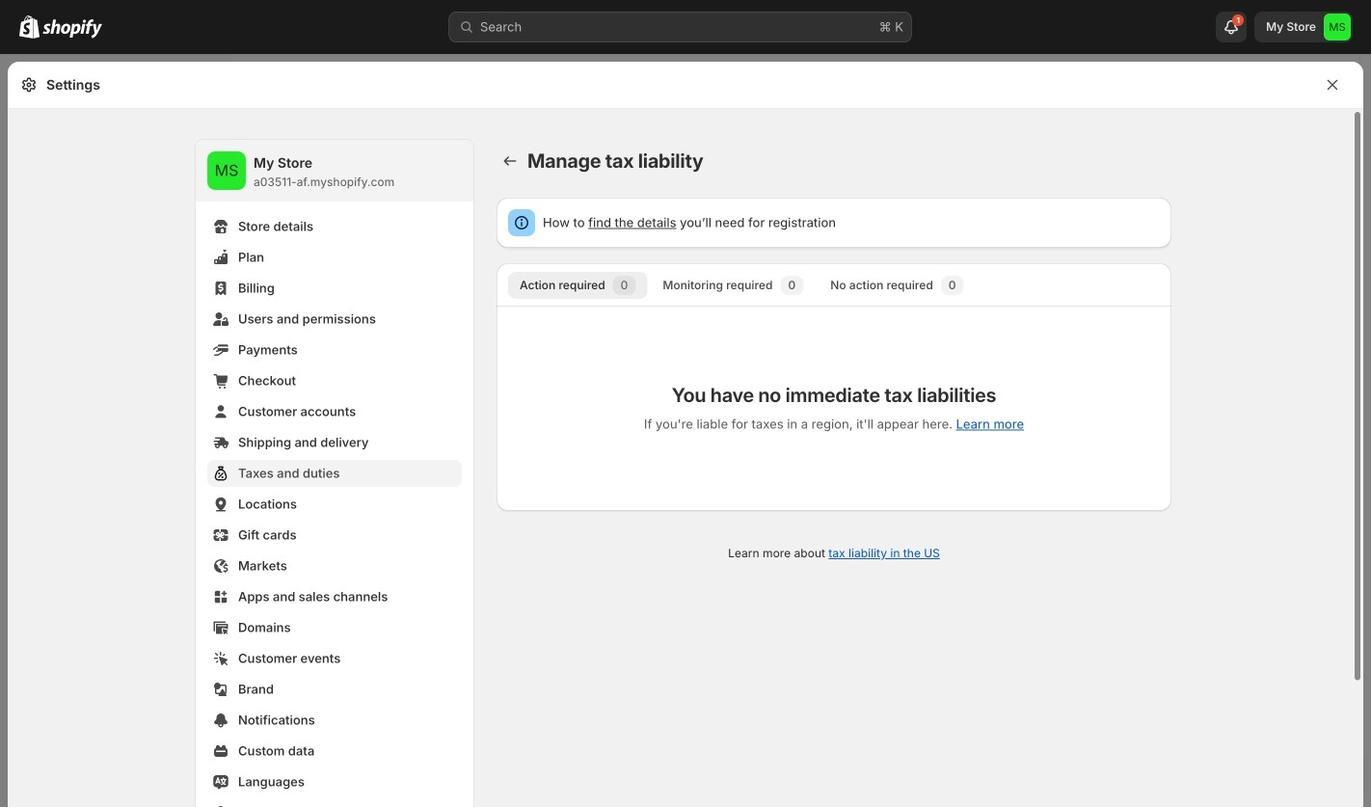 Task type: locate. For each thing, give the bounding box(es) containing it.
1 vertical spatial my store image
[[207, 151, 246, 190]]

tab panel
[[497, 306, 1172, 511]]

tab list inside "settings" 'dialog'
[[504, 271, 1164, 299]]

1 horizontal spatial my store image
[[1324, 14, 1351, 41]]

tab panel inside "settings" 'dialog'
[[497, 306, 1172, 511]]

my store image inside shop settings menu element
[[207, 151, 246, 190]]

0 horizontal spatial my store image
[[207, 151, 246, 190]]

my store image
[[1324, 14, 1351, 41], [207, 151, 246, 190]]

tab list
[[504, 271, 1164, 299]]

shop settings menu element
[[196, 140, 474, 807]]

shopify image
[[42, 19, 102, 38]]



Task type: vqa. For each thing, say whether or not it's contained in the screenshot.
Shopify image
yes



Task type: describe. For each thing, give the bounding box(es) containing it.
shopify image
[[19, 15, 40, 38]]

settings dialog
[[8, 62, 1364, 807]]

0 vertical spatial my store image
[[1324, 14, 1351, 41]]



